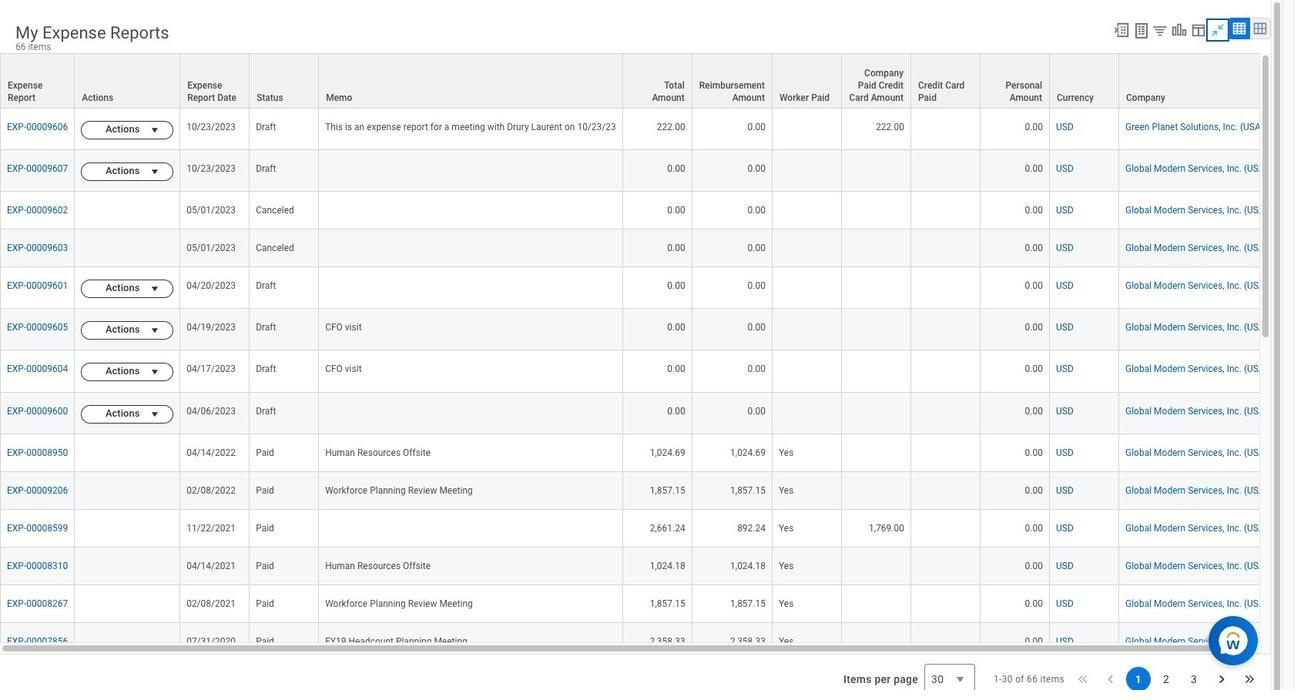 Task type: describe. For each thing, give the bounding box(es) containing it.
13 row from the top
[[0, 548, 1275, 585]]

items per page element
[[842, 655, 976, 691]]

1 row from the top
[[0, 53, 1275, 109]]

7 row from the top
[[0, 309, 1275, 351]]

8 row from the top
[[0, 351, 1275, 393]]

expand table image
[[1253, 20, 1269, 36]]

chevron left small image
[[1104, 672, 1119, 688]]

14 row from the top
[[0, 585, 1275, 623]]

2 row from the top
[[0, 109, 1275, 150]]

export to excel image
[[1114, 21, 1131, 38]]

click to view/edit grid preferences image
[[1191, 21, 1208, 38]]

export to worksheets image
[[1133, 21, 1151, 40]]

1 caret down image from the top
[[146, 124, 164, 137]]



Task type: locate. For each thing, give the bounding box(es) containing it.
4 row from the top
[[0, 192, 1275, 230]]

chevron 2x right small image
[[1242, 672, 1258, 688]]

3 caret down image from the top
[[146, 366, 164, 379]]

15 row from the top
[[0, 623, 1275, 661]]

caret down image
[[146, 124, 164, 137], [146, 325, 164, 337], [146, 366, 164, 379]]

2 vertical spatial caret down image
[[146, 366, 164, 379]]

1 vertical spatial caret down image
[[146, 325, 164, 337]]

11 row from the top
[[0, 472, 1275, 510]]

shrink image
[[1210, 21, 1227, 38]]

toolbar
[[1107, 17, 1272, 41]]

pagination element
[[985, 655, 1272, 691]]

0 vertical spatial caret down image
[[146, 166, 164, 178]]

5 row from the top
[[0, 230, 1275, 268]]

0 vertical spatial caret down image
[[146, 124, 164, 137]]

12 row from the top
[[0, 510, 1275, 548]]

2 vertical spatial caret down image
[[146, 408, 164, 420]]

6 row from the top
[[0, 268, 1275, 309]]

2 caret down image from the top
[[146, 325, 164, 337]]

9 row from the top
[[0, 393, 1275, 434]]

2 caret down image from the top
[[146, 283, 164, 295]]

1 caret down image from the top
[[146, 166, 164, 178]]

1 vertical spatial caret down image
[[146, 283, 164, 295]]

chevron 2x left small image
[[1076, 672, 1091, 688]]

select to filter grid data image
[[1152, 22, 1169, 38]]

chevron right small image
[[1215, 672, 1230, 688]]

3 caret down image from the top
[[146, 408, 164, 420]]

row
[[0, 53, 1275, 109], [0, 109, 1275, 150], [0, 150, 1275, 192], [0, 192, 1275, 230], [0, 230, 1275, 268], [0, 268, 1275, 309], [0, 309, 1275, 351], [0, 351, 1275, 393], [0, 393, 1275, 434], [0, 434, 1275, 472], [0, 472, 1275, 510], [0, 510, 1275, 548], [0, 548, 1275, 585], [0, 585, 1275, 623], [0, 623, 1275, 661]]

caret down image
[[146, 166, 164, 178], [146, 283, 164, 295], [146, 408, 164, 420]]

status inside pagination element
[[994, 674, 1065, 686]]

list inside pagination element
[[1127, 668, 1207, 691]]

cell
[[773, 109, 842, 150], [912, 109, 981, 150], [319, 150, 623, 192], [773, 150, 842, 192], [842, 150, 912, 192], [912, 150, 981, 192], [75, 192, 180, 230], [319, 192, 623, 230], [773, 192, 842, 230], [842, 192, 912, 230], [912, 192, 981, 230], [75, 230, 180, 268], [319, 230, 623, 268], [773, 230, 842, 268], [842, 230, 912, 268], [912, 230, 981, 268], [319, 268, 623, 309], [773, 268, 842, 309], [842, 268, 912, 309], [912, 268, 981, 309], [773, 309, 842, 351], [842, 309, 912, 351], [912, 309, 981, 351], [773, 351, 842, 393], [842, 351, 912, 393], [912, 351, 981, 393], [319, 393, 623, 434], [773, 393, 842, 434], [842, 393, 912, 434], [912, 393, 981, 434], [75, 434, 180, 472], [842, 434, 912, 472], [912, 434, 981, 472], [75, 472, 180, 510], [842, 472, 912, 510], [912, 472, 981, 510], [75, 510, 180, 548], [319, 510, 623, 548], [912, 510, 981, 548], [75, 548, 180, 585], [842, 548, 912, 585], [912, 548, 981, 585], [75, 585, 180, 623], [842, 585, 912, 623], [912, 585, 981, 623], [75, 623, 180, 661], [842, 623, 912, 661], [912, 623, 981, 661]]

list
[[1127, 668, 1207, 691]]

status
[[994, 674, 1065, 686]]

workday assistant region
[[1209, 610, 1265, 666]]

10 row from the top
[[0, 434, 1275, 472]]

3 row from the top
[[0, 150, 1275, 192]]

table image
[[1232, 20, 1248, 36]]

expand/collapse chart image
[[1171, 21, 1188, 38]]



Task type: vqa. For each thing, say whether or not it's contained in the screenshot.
'Shrink' "image"
yes



